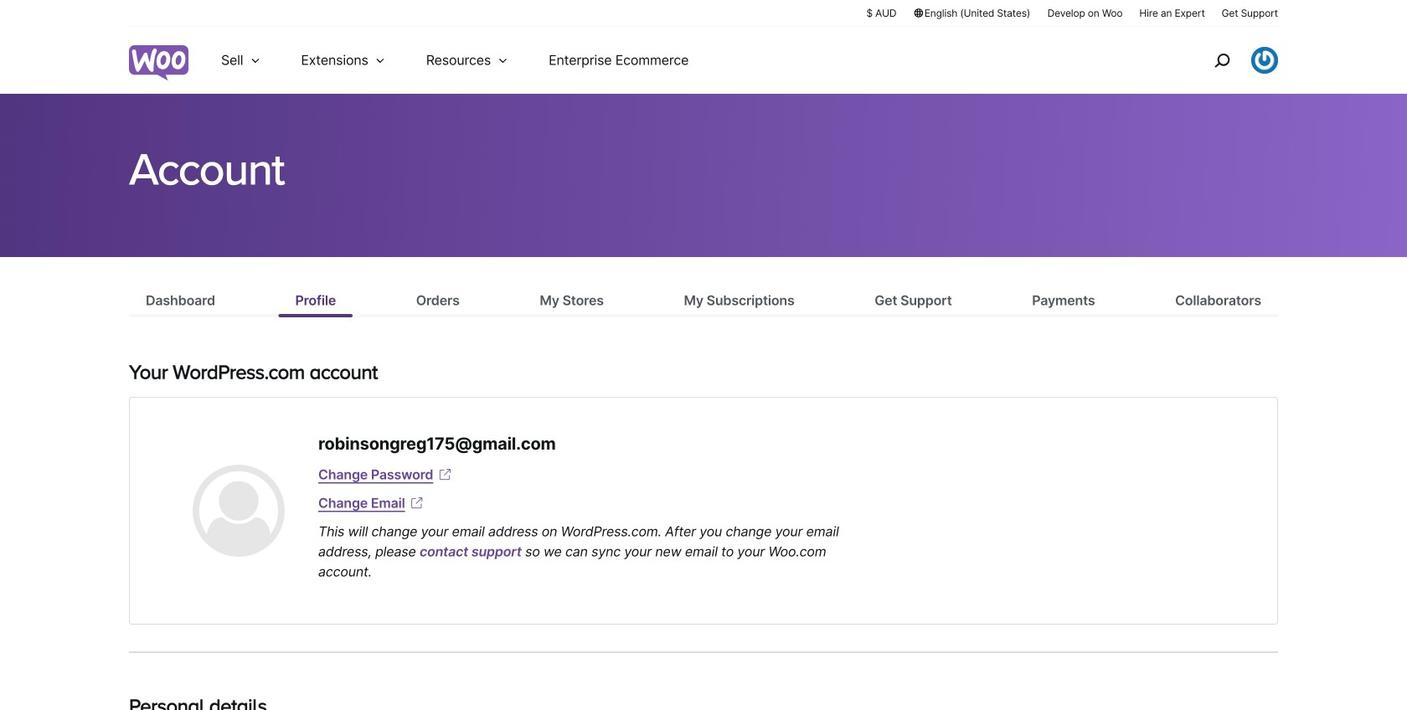 Task type: vqa. For each thing, say whether or not it's contained in the screenshot.
Gravatar image
yes



Task type: locate. For each thing, give the bounding box(es) containing it.
service navigation menu element
[[1179, 33, 1278, 88]]

external link image
[[437, 467, 453, 483], [408, 495, 425, 512]]

gravatar image image
[[193, 465, 285, 557]]

0 horizontal spatial external link image
[[408, 495, 425, 512]]

open account menu image
[[1251, 47, 1278, 74]]

1 vertical spatial external link image
[[408, 495, 425, 512]]

1 horizontal spatial external link image
[[437, 467, 453, 483]]



Task type: describe. For each thing, give the bounding box(es) containing it.
search image
[[1209, 47, 1236, 74]]

0 vertical spatial external link image
[[437, 467, 453, 483]]



